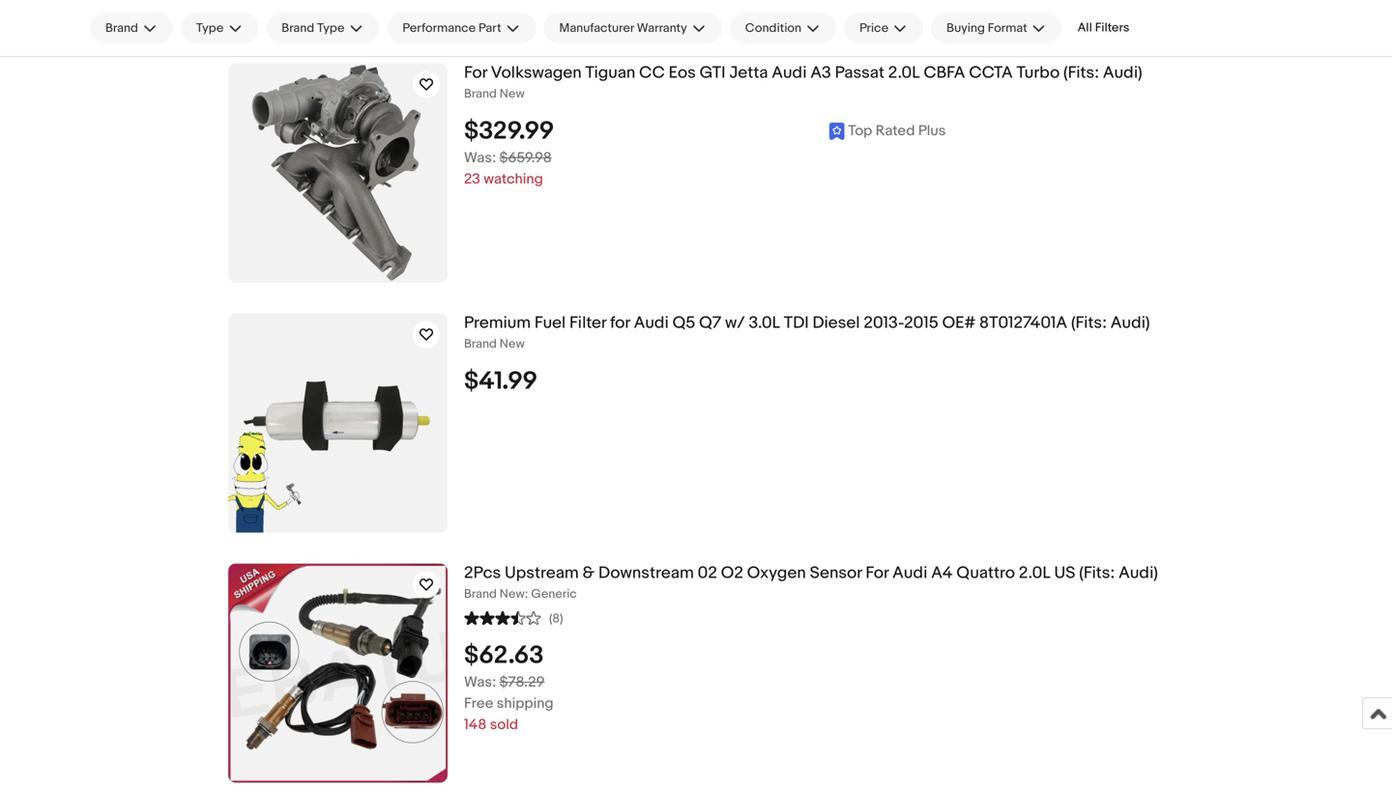 Task type: describe. For each thing, give the bounding box(es) containing it.
cc
[[639, 63, 665, 83]]

sold
[[490, 717, 518, 734]]

(8)
[[549, 612, 563, 627]]

audi) for us
[[1119, 564, 1158, 584]]

buying format
[[947, 21, 1027, 36]]

brand type button
[[266, 13, 379, 44]]

a3
[[811, 63, 831, 83]]

2015
[[904, 313, 939, 334]]

02
[[698, 564, 717, 584]]

$41.99
[[464, 367, 538, 397]]

eos
[[669, 63, 696, 83]]

performance
[[403, 21, 476, 36]]

all filters button
[[1070, 13, 1137, 43]]

audi inside '2pcs upstream & downstream 02 o2 oxygen sensor for audi a4 quattro 2.0l us (fits: audi) brand new : generic'
[[893, 564, 928, 584]]

all
[[1078, 20, 1092, 35]]

watching
[[484, 170, 543, 188]]

brand inside '2pcs upstream & downstream 02 o2 oxygen sensor for audi a4 quattro 2.0l us (fits: audi) brand new : generic'
[[464, 587, 497, 602]]

tiguan
[[585, 63, 636, 83]]

23
[[464, 170, 480, 188]]

q5
[[673, 313, 695, 334]]

$62.63
[[464, 641, 544, 671]]

filter
[[569, 313, 606, 334]]

for volkswagen tiguan cc eos gti jetta audi a3 passat 2.0l cbfa ccta  turbo (fits: audi) link
[[464, 63, 1377, 83]]

Brand New text field
[[464, 86, 1377, 102]]

&
[[583, 564, 595, 584]]

turbo
[[1017, 63, 1060, 83]]

$329.99
[[464, 116, 554, 146]]

cbfa
[[924, 63, 965, 83]]

2pcs upstream & downstream 02 o2 oxygen sensor for audi a4 quattro 2.0l us (fits: audi) link
[[464, 564, 1377, 584]]

fuel
[[535, 313, 566, 334]]

3.5 out of 5 stars image
[[464, 609, 541, 627]]

sensor
[[810, 564, 862, 584]]

downstream
[[598, 564, 694, 584]]

(8) link
[[464, 609, 563, 627]]

format
[[988, 21, 1027, 36]]

top rated plus image
[[829, 122, 946, 140]]

$659.98
[[499, 149, 552, 167]]

type button
[[181, 13, 258, 44]]

jetta
[[729, 63, 768, 83]]

part
[[479, 21, 501, 36]]

2pcs upstream & downstream 02 o2 oxygen sensor for audi a4 quattro 2.0l us image
[[228, 564, 448, 784]]

q7
[[699, 313, 721, 334]]

:
[[525, 587, 528, 602]]

(fits: for turbo
[[1064, 63, 1099, 83]]

electric fuel pump assembly with float for audi q5 2013-2017 sq5 2014-2017 3.0l image
[[228, 0, 448, 32]]

Brand New text field
[[464, 337, 1377, 352]]

for inside for volkswagen tiguan cc eos gti jetta audi a3 passat 2.0l cbfa ccta  turbo (fits: audi) brand new
[[464, 63, 487, 83]]

price button
[[844, 13, 923, 44]]

plus
[[918, 122, 946, 140]]

all filters
[[1078, 20, 1130, 35]]

audi inside for volkswagen tiguan cc eos gti jetta audi a3 passat 2.0l cbfa ccta  turbo (fits: audi) brand new
[[772, 63, 807, 83]]

w/
[[725, 313, 745, 334]]

audi inside premium fuel filter for audi q5 q7 w/ 3.0l tdi diesel 2013-2015 oe# 8t0127401a (fits: audi) brand new
[[634, 313, 669, 334]]

8t0127401a
[[979, 313, 1068, 334]]

was: $659.98 23 watching
[[464, 149, 552, 188]]

premium
[[464, 313, 531, 334]]

quattro
[[957, 564, 1015, 584]]

rated
[[876, 122, 915, 140]]

was: inside $62.63 was: $78.29 free shipping 148 sold
[[464, 674, 496, 692]]

oxygen
[[747, 564, 806, 584]]

$62.63 was: $78.29 free shipping 148 sold
[[464, 641, 554, 734]]



Task type: locate. For each thing, give the bounding box(es) containing it.
buying format button
[[931, 13, 1062, 44]]

new down volkswagen
[[500, 86, 525, 101]]

tdi
[[784, 313, 809, 334]]

shipping
[[497, 695, 554, 713]]

3.0l
[[749, 313, 780, 334]]

2 horizontal spatial audi
[[893, 564, 928, 584]]

audi)
[[1103, 63, 1142, 83], [1111, 313, 1150, 334], [1119, 564, 1158, 584]]

a4
[[931, 564, 953, 584]]

2pcs upstream & downstream 02 o2 oxygen sensor for audi a4 quattro 2.0l us (fits: audi) brand new : generic
[[464, 564, 1158, 602]]

audi left a4 on the right of page
[[893, 564, 928, 584]]

warranty
[[637, 21, 687, 36]]

manufacturer
[[559, 21, 634, 36]]

(fits:
[[1064, 63, 1099, 83], [1071, 313, 1107, 334], [1079, 564, 1115, 584]]

brand
[[105, 21, 138, 36], [282, 21, 314, 36], [464, 86, 497, 101], [464, 337, 497, 352], [464, 587, 497, 602]]

buying
[[947, 21, 985, 36]]

for inside '2pcs upstream & downstream 02 o2 oxygen sensor for audi a4 quattro 2.0l us (fits: audi) brand new : generic'
[[866, 564, 889, 584]]

2.0l left us
[[1019, 564, 1051, 584]]

for right the 'sensor'
[[866, 564, 889, 584]]

condition
[[745, 21, 802, 36]]

2 type from the left
[[317, 21, 345, 36]]

passat
[[835, 63, 885, 83]]

2.0l
[[888, 63, 920, 83], [1019, 564, 1051, 584]]

1 horizontal spatial 2.0l
[[1019, 564, 1051, 584]]

diesel
[[813, 313, 860, 334]]

2 vertical spatial (fits:
[[1079, 564, 1115, 584]]

0 horizontal spatial 2.0l
[[888, 63, 920, 83]]

0 vertical spatial audi
[[772, 63, 807, 83]]

oe#
[[942, 313, 976, 334]]

filters
[[1095, 20, 1130, 35]]

1 type from the left
[[196, 21, 224, 36]]

performance part button
[[387, 13, 536, 44]]

(fits: right 8t0127401a
[[1071, 313, 1107, 334]]

2.0l inside '2pcs upstream & downstream 02 o2 oxygen sensor for audi a4 quattro 2.0l us (fits: audi) brand new : generic'
[[1019, 564, 1051, 584]]

2.0l inside for volkswagen tiguan cc eos gti jetta audi a3 passat 2.0l cbfa ccta  turbo (fits: audi) brand new
[[888, 63, 920, 83]]

1 new from the top
[[500, 86, 525, 101]]

manufacturer warranty button
[[544, 13, 722, 44]]

was: inside was: $659.98 23 watching
[[464, 149, 496, 167]]

new inside '2pcs upstream & downstream 02 o2 oxygen sensor for audi a4 quattro 2.0l us (fits: audi) brand new : generic'
[[500, 587, 525, 602]]

(fits: inside for volkswagen tiguan cc eos gti jetta audi a3 passat 2.0l cbfa ccta  turbo (fits: audi) brand new
[[1064, 63, 1099, 83]]

1 vertical spatial new
[[500, 337, 525, 352]]

new for upstream
[[500, 587, 525, 602]]

1 vertical spatial 2.0l
[[1019, 564, 1051, 584]]

premium fuel filter for audi q5 q7 w/ 3.0l tdi diesel 2013-2015 oe# 8t0127401a (fits: audi) brand new
[[464, 313, 1150, 352]]

(fits: right turbo
[[1064, 63, 1099, 83]]

2 vertical spatial audi)
[[1119, 564, 1158, 584]]

(fits: for us
[[1079, 564, 1115, 584]]

premium fuel filter for audi q5 q7 w/ 3.0l tdi diesel 2013-2015 oe# 8t0127401a (fits: audi) link
[[464, 313, 1377, 334]]

2 vertical spatial audi
[[893, 564, 928, 584]]

brand button
[[90, 13, 173, 44]]

manufacturer warranty
[[559, 21, 687, 36]]

0 vertical spatial was:
[[464, 149, 496, 167]]

condition button
[[730, 13, 836, 44]]

upstream
[[505, 564, 579, 584]]

was: up the free
[[464, 674, 496, 692]]

0 vertical spatial audi)
[[1103, 63, 1142, 83]]

audi right for
[[634, 313, 669, 334]]

3 new from the top
[[500, 587, 525, 602]]

for down performance part dropdown button at the left
[[464, 63, 487, 83]]

free
[[464, 695, 493, 713]]

2 was: from the top
[[464, 674, 496, 692]]

(fits: inside '2pcs upstream & downstream 02 o2 oxygen sensor for audi a4 quattro 2.0l us (fits: audi) brand new : generic'
[[1079, 564, 1115, 584]]

(fits: right us
[[1079, 564, 1115, 584]]

new inside for volkswagen tiguan cc eos gti jetta audi a3 passat 2.0l cbfa ccta  turbo (fits: audi) brand new
[[500, 86, 525, 101]]

for
[[464, 63, 487, 83], [866, 564, 889, 584]]

for volkswagen tiguan cc eos gti jetta audi a3 passat 2.0l cbfa ccta  turbo (fits: audi) brand new
[[464, 63, 1142, 101]]

1 was: from the top
[[464, 149, 496, 167]]

1 horizontal spatial type
[[317, 21, 345, 36]]

was: up "23"
[[464, 149, 496, 167]]

1 vertical spatial audi)
[[1111, 313, 1150, 334]]

1 vertical spatial was:
[[464, 674, 496, 692]]

None text field
[[464, 587, 1377, 603]]

0 vertical spatial new
[[500, 86, 525, 101]]

type
[[196, 21, 224, 36], [317, 21, 345, 36]]

1 horizontal spatial for
[[866, 564, 889, 584]]

2pcs
[[464, 564, 501, 584]]

generic
[[531, 587, 577, 602]]

brand type
[[282, 21, 345, 36]]

top
[[848, 122, 872, 140]]

0 vertical spatial 2.0l
[[888, 63, 920, 83]]

0 horizontal spatial for
[[464, 63, 487, 83]]

new
[[500, 86, 525, 101], [500, 337, 525, 352], [500, 587, 525, 602]]

price
[[860, 21, 889, 36]]

o2
[[721, 564, 743, 584]]

audi) for turbo
[[1103, 63, 1142, 83]]

audi left a3
[[772, 63, 807, 83]]

none text field containing brand new
[[464, 587, 1377, 603]]

new for volkswagen
[[500, 86, 525, 101]]

premium fuel filter for audi q5 q7 w/ 3.0l tdi diesel 2013-2015 oe# 8t0127401a image
[[228, 314, 448, 533]]

148
[[464, 717, 487, 734]]

volkswagen
[[491, 63, 582, 83]]

ccta
[[969, 63, 1013, 83]]

0 vertical spatial for
[[464, 63, 487, 83]]

1 vertical spatial (fits:
[[1071, 313, 1107, 334]]

1 horizontal spatial audi
[[772, 63, 807, 83]]

performance part
[[403, 21, 501, 36]]

for
[[610, 313, 630, 334]]

1 vertical spatial for
[[866, 564, 889, 584]]

new down premium
[[500, 337, 525, 352]]

brand inside for volkswagen tiguan cc eos gti jetta audi a3 passat 2.0l cbfa ccta  turbo (fits: audi) brand new
[[464, 86, 497, 101]]

us
[[1054, 564, 1076, 584]]

audi
[[772, 63, 807, 83], [634, 313, 669, 334], [893, 564, 928, 584]]

audi) inside premium fuel filter for audi q5 q7 w/ 3.0l tdi diesel 2013-2015 oe# 8t0127401a (fits: audi) brand new
[[1111, 313, 1150, 334]]

for volkswagen tiguan cc eos gti jetta audi a3 passat 2.0l cbfa ccta  turbo image
[[228, 63, 448, 283]]

(fits: inside premium fuel filter for audi q5 q7 w/ 3.0l tdi diesel 2013-2015 oe# 8t0127401a (fits: audi) brand new
[[1071, 313, 1107, 334]]

0 vertical spatial (fits:
[[1064, 63, 1099, 83]]

top rated plus
[[848, 122, 946, 140]]

gti
[[700, 63, 726, 83]]

audi) inside '2pcs upstream & downstream 02 o2 oxygen sensor for audi a4 quattro 2.0l us (fits: audi) brand new : generic'
[[1119, 564, 1158, 584]]

was:
[[464, 149, 496, 167], [464, 674, 496, 692]]

new inside premium fuel filter for audi q5 q7 w/ 3.0l tdi diesel 2013-2015 oe# 8t0127401a (fits: audi) brand new
[[500, 337, 525, 352]]

$78.29
[[499, 674, 545, 692]]

2013-
[[864, 313, 904, 334]]

2 new from the top
[[500, 337, 525, 352]]

0 horizontal spatial type
[[196, 21, 224, 36]]

2.0l up brand new text box
[[888, 63, 920, 83]]

new up (8) link
[[500, 587, 525, 602]]

1 vertical spatial audi
[[634, 313, 669, 334]]

2 vertical spatial new
[[500, 587, 525, 602]]

brand inside premium fuel filter for audi q5 q7 w/ 3.0l tdi diesel 2013-2015 oe# 8t0127401a (fits: audi) brand new
[[464, 337, 497, 352]]

audi) inside for volkswagen tiguan cc eos gti jetta audi a3 passat 2.0l cbfa ccta  turbo (fits: audi) brand new
[[1103, 63, 1142, 83]]

0 horizontal spatial audi
[[634, 313, 669, 334]]



Task type: vqa. For each thing, say whether or not it's contained in the screenshot.
Industrial at the right of the page
no



